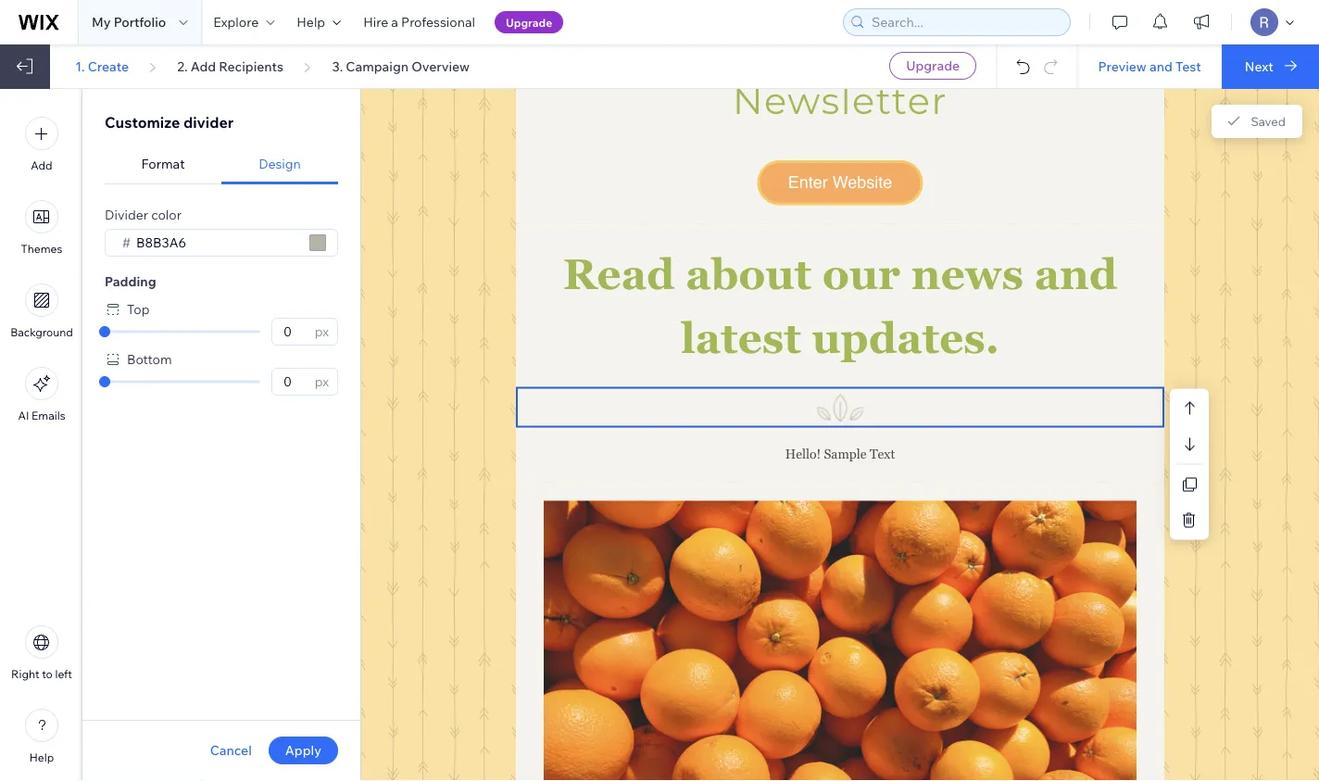 Task type: describe. For each thing, give the bounding box(es) containing it.
and inside the "read about our news and latest updates."
[[1035, 250, 1118, 299]]

themes button
[[21, 200, 62, 256]]

padding
[[105, 273, 156, 290]]

newsletter
[[733, 78, 948, 123]]

preview and test
[[1099, 58, 1202, 74]]

0 vertical spatial help
[[297, 14, 326, 30]]

saved
[[1252, 114, 1287, 129]]

apply button
[[269, 737, 338, 765]]

professional
[[401, 14, 475, 30]]

hire
[[364, 14, 389, 30]]

themes
[[21, 242, 62, 256]]

0 vertical spatial upgrade button
[[495, 11, 564, 33]]

1. create link
[[75, 58, 129, 75]]

website
[[833, 173, 893, 192]]

news
[[912, 250, 1024, 299]]

ai emails
[[18, 409, 65, 423]]

enter
[[788, 173, 828, 192]]

ai
[[18, 409, 29, 423]]

right to left
[[11, 667, 72, 681]]

2.
[[177, 58, 188, 74]]

divider color
[[105, 207, 182, 223]]

divider
[[183, 113, 234, 132]]

hire a professional
[[364, 14, 475, 30]]

emails
[[32, 409, 65, 423]]

1 vertical spatial help button
[[25, 709, 58, 765]]

2. add recipients link
[[177, 58, 284, 75]]

color
[[151, 207, 182, 223]]

2. add recipients
[[177, 58, 284, 74]]

upgrade for topmost "upgrade" button
[[506, 15, 553, 29]]

0 vertical spatial help button
[[286, 0, 352, 44]]

updates.
[[812, 314, 1000, 363]]

preview
[[1099, 58, 1147, 74]]

1.
[[75, 58, 85, 74]]

customize divider
[[105, 113, 234, 132]]

test
[[1176, 58, 1202, 74]]

#
[[122, 235, 131, 251]]

our
[[823, 250, 901, 299]]

create
[[88, 58, 129, 74]]

sample
[[825, 447, 867, 462]]

add button
[[25, 117, 58, 172]]

a
[[392, 14, 399, 30]]

hello!
[[786, 447, 821, 462]]

campaign
[[346, 58, 409, 74]]

right
[[11, 667, 39, 681]]

upgrade for the bottom "upgrade" button
[[907, 57, 960, 74]]

0 horizontal spatial help
[[29, 751, 54, 765]]

top
[[127, 301, 150, 317]]

format
[[141, 156, 185, 172]]

explore
[[214, 14, 259, 30]]

1. create
[[75, 58, 129, 74]]



Task type: locate. For each thing, give the bounding box(es) containing it.
next button
[[1222, 44, 1320, 89]]

px for top
[[315, 324, 329, 340]]

0 horizontal spatial add
[[31, 159, 52, 172]]

upgrade right "professional"
[[506, 15, 553, 29]]

help left hire
[[297, 14, 326, 30]]

0 horizontal spatial upgrade
[[506, 15, 553, 29]]

0 vertical spatial add
[[191, 58, 216, 74]]

None text field
[[278, 319, 309, 345]]

recipients
[[219, 58, 284, 74]]

tab list containing format
[[105, 145, 338, 184]]

tab list
[[105, 145, 338, 184]]

read
[[563, 250, 675, 299]]

add
[[191, 58, 216, 74], [31, 159, 52, 172]]

my
[[92, 14, 111, 30]]

design
[[259, 156, 301, 172]]

2 px from the top
[[315, 374, 329, 390]]

0 vertical spatial upgrade
[[506, 15, 553, 29]]

upgrade down search... field
[[907, 57, 960, 74]]

about
[[686, 250, 812, 299]]

next
[[1246, 58, 1274, 74]]

1 horizontal spatial add
[[191, 58, 216, 74]]

customize
[[105, 113, 180, 132]]

design button
[[222, 145, 338, 184]]

1 horizontal spatial upgrade button
[[890, 52, 977, 80]]

0 horizontal spatial upgrade button
[[495, 11, 564, 33]]

apply
[[285, 742, 322, 759]]

upgrade button right "professional"
[[495, 11, 564, 33]]

px
[[315, 324, 329, 340], [315, 374, 329, 390]]

overview
[[412, 58, 470, 74]]

1 horizontal spatial help button
[[286, 0, 352, 44]]

divider
[[105, 207, 148, 223]]

3. campaign overview link
[[332, 58, 470, 75]]

1 horizontal spatial upgrade
[[907, 57, 960, 74]]

latest
[[681, 314, 802, 363]]

and
[[1150, 58, 1173, 74], [1035, 250, 1118, 299]]

3.
[[332, 58, 343, 74]]

0 vertical spatial px
[[315, 324, 329, 340]]

3. campaign overview
[[332, 58, 470, 74]]

left
[[55, 667, 72, 681]]

my portfolio
[[92, 14, 166, 30]]

enter website
[[788, 173, 893, 192]]

help down 'right to left'
[[29, 751, 54, 765]]

portfolio
[[114, 14, 166, 30]]

read about our news and latest updates.
[[563, 250, 1129, 363]]

hire a professional link
[[352, 0, 487, 44]]

help button up the 3.
[[286, 0, 352, 44]]

0 horizontal spatial and
[[1035, 250, 1118, 299]]

0 horizontal spatial help button
[[25, 709, 58, 765]]

add inside add button
[[31, 159, 52, 172]]

upgrade button
[[495, 11, 564, 33], [890, 52, 977, 80]]

cancel
[[210, 742, 252, 759]]

1 horizontal spatial help
[[297, 14, 326, 30]]

right to left button
[[11, 626, 72, 681]]

No fill field
[[131, 230, 304, 256]]

1 vertical spatial add
[[31, 159, 52, 172]]

1 vertical spatial help
[[29, 751, 54, 765]]

cancel button
[[210, 742, 252, 759]]

1 px from the top
[[315, 324, 329, 340]]

to
[[42, 667, 53, 681]]

enter website link
[[761, 163, 921, 202]]

text
[[870, 447, 896, 462]]

add right 2.
[[191, 58, 216, 74]]

upgrade button down search... field
[[890, 52, 977, 80]]

Search... field
[[867, 9, 1065, 35]]

ai emails button
[[18, 367, 65, 423]]

1 vertical spatial and
[[1035, 250, 1118, 299]]

upgrade
[[506, 15, 553, 29], [907, 57, 960, 74]]

bottom
[[127, 351, 172, 368]]

1 horizontal spatial and
[[1150, 58, 1173, 74]]

add up themes button
[[31, 159, 52, 172]]

1 vertical spatial px
[[315, 374, 329, 390]]

1 vertical spatial upgrade
[[907, 57, 960, 74]]

add inside 2. add recipients link
[[191, 58, 216, 74]]

0 vertical spatial and
[[1150, 58, 1173, 74]]

1 vertical spatial upgrade button
[[890, 52, 977, 80]]

background button
[[10, 284, 73, 339]]

hello! sample text
[[786, 447, 896, 462]]

help
[[297, 14, 326, 30], [29, 751, 54, 765]]

px for bottom
[[315, 374, 329, 390]]

help button
[[286, 0, 352, 44], [25, 709, 58, 765]]

help button down 'right to left'
[[25, 709, 58, 765]]

background
[[10, 325, 73, 339]]

format button
[[105, 145, 222, 184]]

None text field
[[278, 369, 309, 395]]



Task type: vqa. For each thing, say whether or not it's contained in the screenshot.
Background button
yes



